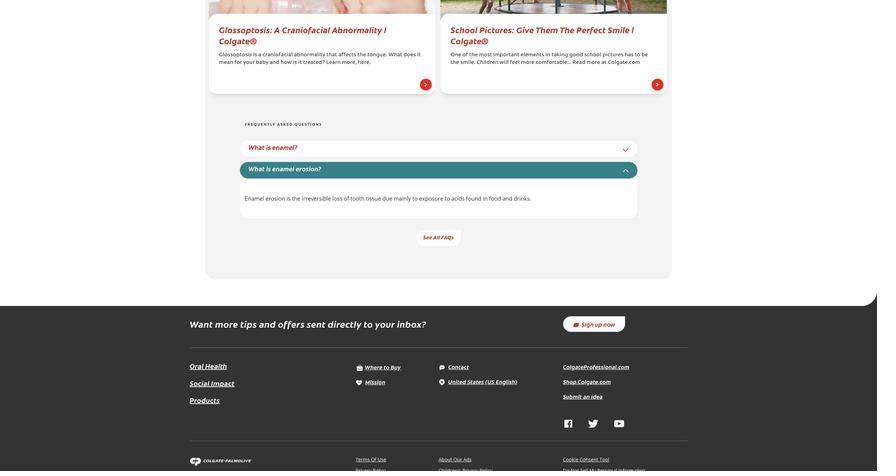 Task type: locate. For each thing, give the bounding box(es) containing it.
is right how on the top of page
[[293, 60, 297, 65]]

1 vertical spatial in
[[483, 195, 488, 203]]

feel
[[510, 60, 520, 65]]

what down frequently
[[249, 143, 265, 152]]

terms
[[356, 457, 370, 464]]

to left 'be'
[[635, 53, 641, 58]]

a
[[259, 53, 262, 58]]

products
[[190, 396, 220, 406]]

colgate® inside "glossoptosis: a craniofacial abnormality | colgate®"
[[219, 35, 257, 46]]

1 vertical spatial and
[[503, 195, 513, 203]]

cookie consent tool link
[[563, 457, 610, 464]]

what for what is enamel?
[[249, 143, 265, 152]]

sign
[[582, 321, 594, 329]]

read
[[573, 60, 586, 65]]

and
[[270, 60, 280, 65], [503, 195, 513, 203], [259, 318, 276, 331]]

loss
[[333, 195, 343, 203]]

what
[[389, 53, 403, 58], [249, 143, 265, 152], [249, 165, 265, 173]]

2 | from the left
[[632, 24, 635, 35]]

of up smile.
[[463, 53, 468, 58]]

submit an idea link
[[563, 393, 603, 401]]

social impact
[[190, 379, 235, 388]]

colgate® up glossoptosis
[[219, 35, 257, 46]]

0 vertical spatial what
[[389, 53, 403, 58]]

| right smile
[[632, 24, 635, 35]]

1 horizontal spatial of
[[463, 53, 468, 58]]

in up comfortable…
[[546, 53, 551, 58]]

colgate® up the 'one'
[[451, 35, 489, 46]]

frequently asked questions
[[245, 123, 322, 127]]

your left inbox?
[[375, 318, 395, 331]]

1 | from the left
[[384, 24, 387, 35]]

is left "a"
[[253, 53, 257, 58]]

0 vertical spatial your
[[243, 60, 255, 65]]

for
[[235, 60, 242, 65]]

sign up now
[[582, 321, 616, 329]]

what is enamel erosion?
[[249, 165, 322, 173]]

more down school
[[587, 60, 601, 65]]

pictures:
[[480, 24, 515, 35]]

mission link
[[356, 379, 386, 386]]

| up tongue.
[[384, 24, 387, 35]]

sign up now link
[[563, 317, 625, 333]]

1 horizontal spatial it
[[418, 53, 421, 58]]

terms of use
[[356, 457, 387, 464]]

1 vertical spatial your
[[375, 318, 395, 331]]

| inside school pictures: give them the perfect smile | colgate®
[[632, 24, 635, 35]]

the
[[358, 53, 366, 58], [470, 53, 478, 58], [451, 60, 460, 65], [292, 195, 301, 203]]

the up here.
[[358, 53, 366, 58]]

what left does
[[389, 53, 403, 58]]

buy
[[391, 364, 401, 371]]

is
[[253, 53, 257, 58], [293, 60, 297, 65], [266, 143, 271, 152], [266, 165, 271, 173], [287, 195, 291, 203]]

a
[[275, 24, 280, 35]]

1 horizontal spatial |
[[632, 24, 635, 35]]

that
[[327, 53, 337, 58]]

inbox?
[[397, 318, 427, 331]]

your right for at the left top
[[243, 60, 255, 65]]

see
[[424, 234, 432, 241]]

1 horizontal spatial your
[[375, 318, 395, 331]]

what is enamel?
[[249, 143, 298, 152]]

the
[[560, 24, 575, 35]]

0 vertical spatial in
[[546, 53, 551, 58]]

|
[[384, 24, 387, 35], [632, 24, 635, 35]]

more down elements
[[521, 60, 535, 65]]

craniofacial
[[263, 53, 293, 58]]

0 horizontal spatial your
[[243, 60, 255, 65]]

oral health
[[190, 362, 227, 371]]

1 colgate® from the left
[[219, 35, 257, 46]]

in
[[546, 53, 551, 58], [483, 195, 488, 203]]

2 horizontal spatial more
[[587, 60, 601, 65]]

comfortable…
[[536, 60, 572, 65]]

1 vertical spatial of
[[344, 195, 349, 203]]

is for enamel?
[[266, 143, 271, 152]]

| inside "glossoptosis: a craniofacial abnormality | colgate®"
[[384, 24, 387, 35]]

about our ads
[[439, 457, 472, 464]]

colgate.com
[[608, 60, 641, 65]]

1 horizontal spatial in
[[546, 53, 551, 58]]

1 horizontal spatial more
[[521, 60, 535, 65]]

united states (us english)
[[449, 379, 518, 386]]

craniofacial
[[282, 24, 330, 35]]

be
[[642, 53, 649, 58]]

to
[[635, 53, 641, 58], [413, 195, 418, 203], [445, 195, 450, 203], [364, 318, 373, 331], [384, 364, 390, 371]]

tips
[[240, 318, 257, 331]]

more left tips
[[215, 318, 238, 331]]

in left food
[[483, 195, 488, 203]]

want
[[190, 318, 213, 331]]

what left enamel
[[249, 165, 265, 173]]

1 vertical spatial what
[[249, 143, 265, 152]]

and down craniofacial
[[270, 60, 280, 65]]

baby
[[256, 60, 269, 65]]

your inside glossoptosis is a craniofacial abnormality that affects the tongue. what does it mean for your baby and how is it treated? learn more, here.
[[243, 60, 255, 65]]

0 horizontal spatial colgate®
[[219, 35, 257, 46]]

of right loss
[[344, 195, 349, 203]]

products link
[[190, 395, 220, 407]]

to inside 'one of the most important elements in taking good school pictures has to be the smile. children will feel more comfortable… read more at colgate.com'
[[635, 53, 641, 58]]

and right food
[[503, 195, 513, 203]]

it down abnormality
[[299, 60, 302, 65]]

0 vertical spatial of
[[463, 53, 468, 58]]

is left enamel?
[[266, 143, 271, 152]]

is left enamel
[[266, 165, 271, 173]]

0 horizontal spatial |
[[384, 24, 387, 35]]

the up smile.
[[470, 53, 478, 58]]

tooth
[[351, 195, 365, 203]]

sent
[[307, 318, 326, 331]]

0 vertical spatial and
[[270, 60, 280, 65]]

1 horizontal spatial colgate®
[[451, 35, 489, 46]]

learn
[[327, 60, 341, 65]]

to right the 'mainly'
[[413, 195, 418, 203]]

more
[[521, 60, 535, 65], [587, 60, 601, 65], [215, 318, 238, 331]]

give
[[517, 24, 534, 35]]

ads
[[464, 457, 472, 464]]

what is enamel erosion? button
[[249, 165, 322, 173]]

2 vertical spatial what
[[249, 165, 265, 173]]

tongue.
[[368, 53, 388, 58]]

pictures
[[603, 53, 624, 58]]

see all faqs link
[[417, 230, 461, 246]]

where
[[365, 364, 383, 371]]

it right does
[[418, 53, 421, 58]]

abnormality
[[332, 24, 382, 35]]

0 vertical spatial it
[[418, 53, 421, 58]]

what for what is enamel erosion?
[[249, 165, 265, 173]]

enamel
[[245, 195, 264, 203]]

1 vertical spatial it
[[299, 60, 302, 65]]

2 colgate® from the left
[[451, 35, 489, 46]]

glossoptosis:
[[219, 24, 273, 35]]

twitter image
[[589, 420, 599, 429]]

treated?
[[303, 60, 325, 65]]

is right the erosion
[[287, 195, 291, 203]]

it
[[418, 53, 421, 58], [299, 60, 302, 65]]

social impact link
[[190, 378, 235, 389]]

health
[[205, 362, 227, 371]]

and right tips
[[259, 318, 276, 331]]



Task type: vqa. For each thing, say whether or not it's contained in the screenshot.
the a to the middle
no



Task type: describe. For each thing, give the bounding box(es) containing it.
due
[[383, 195, 393, 203]]

acids
[[452, 195, 465, 203]]

(us
[[486, 379, 495, 386]]

perfect
[[577, 24, 606, 35]]

use
[[378, 457, 387, 464]]

submit an idea
[[563, 393, 603, 401]]

in inside 'one of the most important elements in taking good school pictures has to be the smile. children will feel more comfortable… read more at colgate.com'
[[546, 53, 551, 58]]

united
[[449, 379, 467, 386]]

children
[[477, 60, 499, 65]]

cookie consent tool
[[563, 457, 610, 464]]

tool
[[600, 457, 610, 464]]

school
[[451, 24, 478, 35]]

terms of use link
[[356, 457, 387, 464]]

what is enamel? button
[[249, 143, 298, 152]]

what inside glossoptosis is a craniofacial abnormality that affects the tongue. what does it mean for your baby and how is it treated? learn more, here.
[[389, 53, 403, 58]]

most
[[480, 53, 492, 58]]

smile
[[608, 24, 630, 35]]

0 horizontal spatial more
[[215, 318, 238, 331]]

found
[[466, 195, 482, 203]]

all
[[434, 234, 440, 241]]

english)
[[496, 379, 518, 386]]

about
[[439, 457, 453, 464]]

cookie
[[563, 457, 579, 464]]

rounded corner image
[[863, 291, 878, 307]]

tissue
[[366, 195, 381, 203]]

questions
[[295, 123, 322, 127]]

oral
[[190, 362, 204, 371]]

glossoptosis
[[219, 53, 252, 58]]

abnormality
[[294, 53, 325, 58]]

0 horizontal spatial it
[[299, 60, 302, 65]]

states
[[468, 379, 484, 386]]

mean
[[219, 60, 233, 65]]

where to buy
[[365, 364, 401, 371]]

and inside glossoptosis is a craniofacial abnormality that affects the tongue. what does it mean for your baby and how is it treated? learn more, here.
[[270, 60, 280, 65]]

does
[[404, 53, 416, 58]]

colgate® inside school pictures: give them the perfect smile | colgate®
[[451, 35, 489, 46]]

mission
[[366, 379, 386, 386]]

to left acids on the right top of page
[[445, 195, 450, 203]]

0 horizontal spatial of
[[344, 195, 349, 203]]

colgateprofessional.com link
[[563, 364, 630, 371]]

is for a
[[253, 53, 257, 58]]

2 vertical spatial and
[[259, 318, 276, 331]]

glossoptosis: a craniofacial abnormality | colgate®
[[219, 24, 387, 46]]

is for enamel
[[266, 165, 271, 173]]

offers
[[278, 318, 305, 331]]

school
[[585, 53, 602, 58]]

shop.colgate.com link
[[563, 379, 611, 386]]

smile.
[[461, 60, 476, 65]]

contact
[[449, 364, 469, 371]]

to right directly
[[364, 318, 373, 331]]

enamel erosion is the irreversible loss of tooth tissue due mainly to exposure to acids found in food and drinks.
[[245, 195, 532, 203]]

up
[[596, 321, 603, 329]]

elements
[[521, 53, 545, 58]]

drinks.
[[514, 195, 532, 203]]

youtube image
[[614, 420, 625, 429]]

how
[[281, 60, 292, 65]]

our
[[454, 457, 463, 464]]

shop.colgate.com
[[563, 379, 611, 386]]

frequently
[[245, 123, 276, 127]]

directly
[[328, 318, 362, 331]]

erosion
[[266, 195, 285, 203]]

good
[[570, 53, 584, 58]]

idea
[[592, 393, 603, 401]]

oral health link
[[190, 362, 227, 371]]

mainly
[[394, 195, 411, 203]]

affects
[[339, 53, 357, 58]]

food
[[489, 195, 501, 203]]

one
[[451, 53, 462, 58]]

see all faqs
[[424, 234, 454, 241]]

consent
[[580, 457, 599, 464]]

the left "irreversible"
[[292, 195, 301, 203]]

colgateprofessional.com
[[563, 364, 630, 371]]

exposure
[[419, 195, 444, 203]]

will
[[500, 60, 509, 65]]

irreversible
[[302, 195, 331, 203]]

enamel
[[272, 165, 295, 173]]

contact link
[[439, 364, 469, 371]]

more,
[[342, 60, 357, 65]]

of inside 'one of the most important elements in taking good school pictures has to be the smile. children will feel more comfortable… read more at colgate.com'
[[463, 53, 468, 58]]

asked
[[277, 123, 293, 127]]

facebook image
[[564, 420, 573, 429]]

the inside glossoptosis is a craniofacial abnormality that affects the tongue. what does it mean for your baby and how is it treated? learn more, here.
[[358, 53, 366, 58]]

where to buy link
[[356, 364, 401, 371]]

to left buy
[[384, 364, 390, 371]]

glossoptosis is a craniofacial abnormality that affects the tongue. what does it mean for your baby and how is it treated? learn more, here.
[[219, 53, 421, 65]]

here.
[[358, 60, 371, 65]]

has
[[625, 53, 634, 58]]

the down the 'one'
[[451, 60, 460, 65]]

an
[[584, 393, 590, 401]]

of
[[371, 457, 377, 464]]

0 horizontal spatial in
[[483, 195, 488, 203]]

at
[[602, 60, 607, 65]]

important
[[494, 53, 520, 58]]



